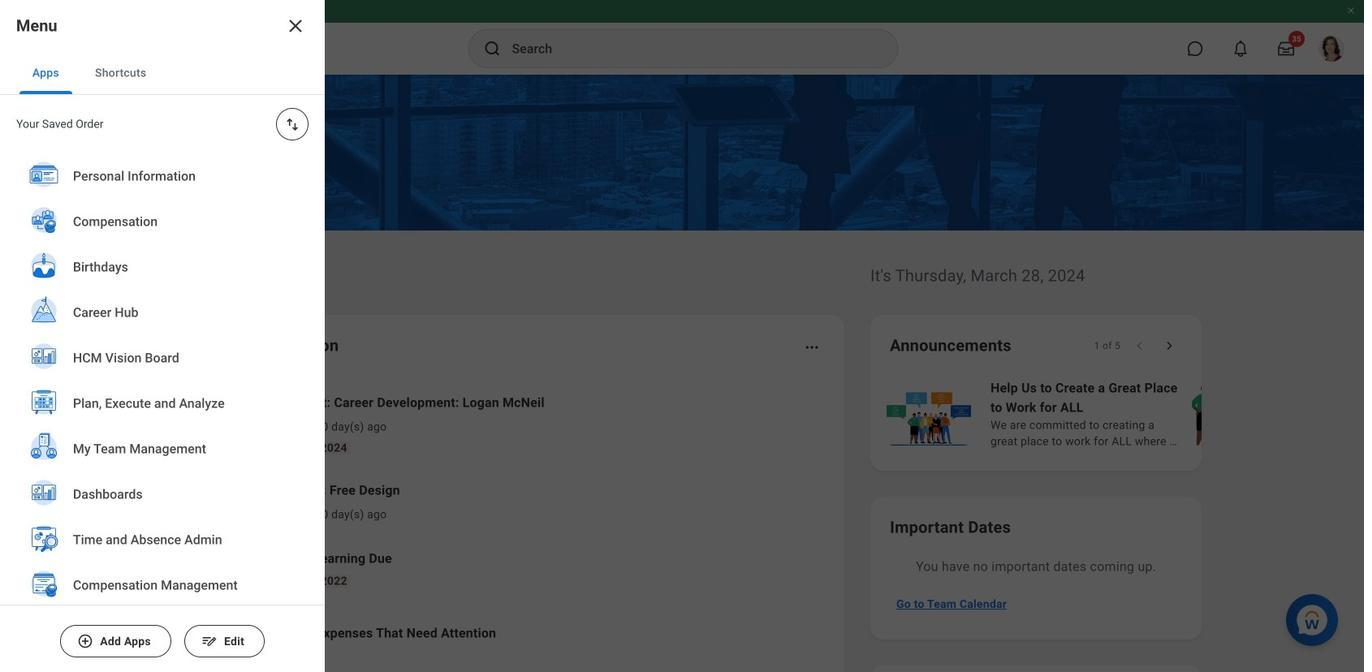 Task type: vqa. For each thing, say whether or not it's contained in the screenshot.
close environment banner image
yes



Task type: describe. For each thing, give the bounding box(es) containing it.
inbox image
[[205, 412, 230, 436]]

chevron left small image
[[1132, 338, 1148, 354]]

close environment banner image
[[1346, 6, 1356, 15]]

sort image
[[284, 116, 300, 132]]

dashboard expenses image
[[205, 621, 230, 645]]

text edit image
[[201, 633, 217, 650]]

x image
[[286, 16, 305, 36]]

plus circle image
[[77, 633, 93, 650]]

book open image
[[205, 556, 230, 581]]

search image
[[483, 39, 502, 58]]

global navigation dialog
[[0, 0, 325, 672]]



Task type: locate. For each thing, give the bounding box(es) containing it.
tab list
[[0, 52, 325, 95]]

chevron right small image
[[1161, 338, 1177, 354]]

list
[[0, 153, 325, 672], [883, 377, 1364, 451], [182, 380, 825, 666]]

notifications large image
[[1233, 41, 1249, 57]]

profile logan mcneil element
[[1309, 31, 1354, 67]]

banner
[[0, 0, 1364, 75]]

status
[[1094, 339, 1120, 352]]

inbox large image
[[1278, 41, 1294, 57]]

main content
[[0, 75, 1364, 672]]



